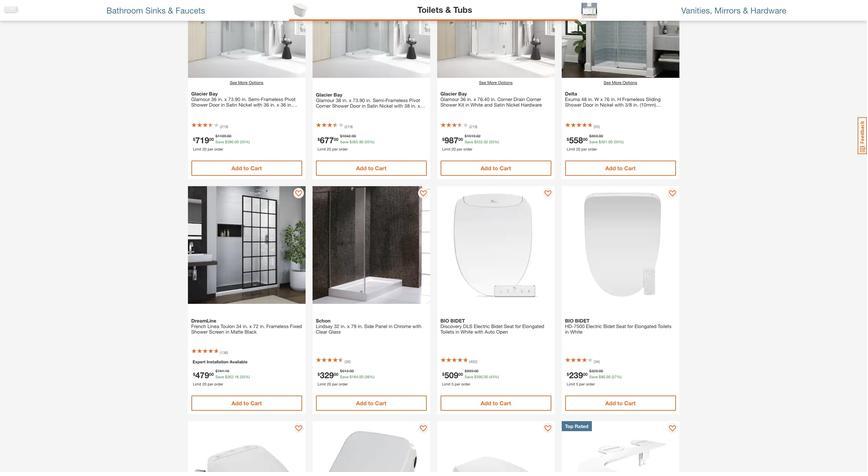 Task type: vqa. For each thing, say whether or not it's contained in the screenshot.
00 within '$ 987 00 $ 1519 . 02 Save $ 532 . 02 ( 35 %) Limit 20 Per Order'
yes



Task type: locate. For each thing, give the bounding box(es) containing it.
1 horizontal spatial see more options link
[[479, 80, 513, 86]]

limit inside $ 987 00 $ 1519 . 02 save $ 532 . 02 ( 35 %) limit 20 per order
[[442, 147, 451, 151]]

5 inside $ 239 00 $ 329 . 00 save $ 90 . 00 ( 27 %) limit 5 per order
[[576, 382, 578, 386]]

2 horizontal spatial more
[[612, 80, 622, 85]]

door left the w
[[583, 102, 594, 108]]

bidet inside bio bidet discovery dls electric bidet seat for elongated toilets in white with auto open
[[451, 318, 465, 324]]

27
[[613, 374, 617, 379]]

limit for 329
[[318, 382, 326, 386]]

sinks
[[145, 5, 166, 15]]

3 more from the left
[[612, 80, 622, 85]]

1 for from the left
[[515, 323, 521, 329]]

35 for 558
[[615, 139, 619, 144]]

toilets for 239
[[658, 323, 672, 329]]

x inside 'schon lindsay 32 in. x 79 in. side panel in chrome with clear glass'
[[347, 323, 350, 329]]

1 horizontal spatial pivot
[[409, 97, 420, 103]]

order down 1109
[[214, 147, 223, 151]]

glass down 'schon'
[[329, 329, 341, 335]]

( 219 ) up 1519
[[469, 124, 478, 129]]

per inside the $ 509 00 $ 899 . 00 save $ 390 . 00 ( 43 %) limit 5 per order
[[455, 382, 460, 386]]

more
[[238, 80, 248, 85], [487, 80, 497, 85], [612, 80, 622, 85]]

%) inside $ 479 00 $ 741 . 16 save $ 262 . 16 ( 35 %) limit 20 per order
[[245, 374, 250, 379]]

more up glacier bay glamour 36 in. x 76.40 in. corner drain corner shower kit in white and satin nickel hardware on the right
[[487, 80, 497, 85]]

35 for 987
[[490, 139, 494, 144]]

h
[[618, 96, 621, 102]]

bio left 7500
[[565, 318, 574, 324]]

0 horizontal spatial 38
[[316, 108, 321, 114]]

frameless
[[261, 96, 283, 102], [622, 96, 645, 102], [386, 97, 408, 103], [266, 323, 289, 329]]

43
[[490, 374, 494, 379]]

) up $ 329 00 $ 513 . 00 save $ 184 . 00 ( 36 %) limit 20 per order
[[350, 359, 351, 364]]

display image for dreamline french linea toulon 34 in. x 72 in. frameless fixed shower screen in matte black
[[295, 190, 302, 197]]

glacier inside glacier bay glamour 36 in. x 73.90 in. semi-frameless pivot shower door in satin nickel with 36 in. x 36 in. base in white
[[191, 91, 208, 97]]

90 up '365'
[[352, 134, 356, 138]]

73.90
[[228, 96, 240, 102], [353, 97, 365, 103]]

0 vertical spatial 34
[[236, 323, 242, 329]]

%) inside $ 558 00 $ 859 . 00 save $ 301 . 00 ( 35 %) limit 20 per order
[[619, 139, 624, 144]]

20 inside $ 987 00 $ 1519 . 02 save $ 532 . 02 ( 35 %) limit 20 per order
[[452, 147, 456, 151]]

2 ( 219 ) from the left
[[345, 124, 353, 129]]

34 up $ 239 00 $ 329 . 00 save $ 90 . 00 ( 27 %) limit 5 per order
[[595, 359, 599, 364]]

add down '365'
[[356, 165, 367, 171]]

options up glacier bay glamour 36 in. x 73.90 in. semi-frameless pivot shower door in satin nickel with 36 in. x 36 in. base in white
[[249, 80, 263, 85]]

0 horizontal spatial 16
[[225, 369, 229, 373]]

0 horizontal spatial semi-
[[248, 96, 261, 102]]

90 right '365'
[[359, 139, 363, 144]]

faucets
[[176, 5, 205, 15]]

) up 532
[[477, 124, 478, 129]]

per for 329
[[332, 382, 338, 386]]

1 219 from the left
[[221, 124, 227, 129]]

& for bathroom sinks & faucets
[[168, 5, 173, 15]]

0 horizontal spatial 34
[[236, 323, 242, 329]]

1 horizontal spatial glamour
[[316, 97, 335, 103]]

save inside $ 329 00 $ 513 . 00 save $ 184 . 00 ( 36 %) limit 20 per order
[[340, 374, 349, 379]]

1 horizontal spatial seat
[[616, 323, 626, 329]]

white
[[471, 102, 483, 108], [209, 107, 221, 113], [347, 108, 359, 114], [461, 329, 473, 335], [570, 329, 583, 335]]

corner
[[498, 96, 512, 102], [526, 96, 541, 102], [316, 103, 331, 109]]

clear
[[588, 107, 599, 113], [316, 329, 327, 335]]

installation
[[207, 359, 229, 365]]

toilets & tubs image
[[293, 2, 308, 17]]

1 horizontal spatial satin
[[367, 103, 378, 109]]

73.90 inside glacier bay glamour 38 in. x 73.90 in. semi-frameless pivot corner shower door in satin nickel with 38 in. x 38 in. base in white
[[353, 97, 365, 103]]

0 horizontal spatial for
[[515, 323, 521, 329]]

2 horizontal spatial door
[[583, 102, 594, 108]]

) up $ 558 00 $ 859 . 00 save $ 301 . 00 ( 35 %) limit 20 per order
[[599, 124, 600, 129]]

20 inside $ 558 00 $ 859 . 00 save $ 301 . 00 ( 35 %) limit 20 per order
[[576, 147, 580, 151]]

0 horizontal spatial 90
[[352, 134, 356, 138]]

save for 677
[[340, 139, 349, 144]]

glamour for 719
[[191, 96, 210, 102]]

0 horizontal spatial ( 219 )
[[220, 124, 228, 129]]

glamour 38 in. x 73.90 in. semi-frameless pivot corner shower door in satin nickel with 38 in. x 38 in. base in white image
[[312, 0, 430, 78]]

glacier inside glacier bay glamour 38 in. x 73.90 in. semi-frameless pivot corner shower door in satin nickel with 38 in. x 38 in. base in white
[[316, 92, 332, 98]]

( 219 ) up 1042
[[345, 124, 353, 129]]

%) inside $ 987 00 $ 1519 . 02 save $ 532 . 02 ( 35 %) limit 20 per order
[[494, 139, 499, 144]]

glamour
[[191, 96, 210, 102], [441, 96, 459, 102], [316, 97, 335, 103]]

1 horizontal spatial corner
[[498, 96, 512, 102]]

save down "899"
[[465, 374, 473, 379]]

5 down 239
[[576, 382, 578, 386]]

0 horizontal spatial 73.90
[[228, 96, 240, 102]]

glamour inside glacier bay glamour 38 in. x 73.90 in. semi-frameless pivot corner shower door in satin nickel with 38 in. x 38 in. base in white
[[316, 97, 335, 103]]

329
[[592, 369, 598, 373], [320, 370, 334, 380]]

order inside $ 987 00 $ 1519 . 02 save $ 532 . 02 ( 35 %) limit 20 per order
[[464, 147, 473, 151]]

glamour inside glacier bay glamour 36 in. x 76.40 in. corner drain corner shower kit in white and satin nickel hardware
[[441, 96, 459, 102]]

order inside $ 329 00 $ 513 . 00 save $ 184 . 00 ( 36 %) limit 20 per order
[[339, 382, 348, 386]]

1 horizontal spatial 219
[[346, 124, 352, 129]]

slim non- electric bidet seat for elongated toilets in. white image
[[437, 421, 555, 472]]

2 horizontal spatial see more options
[[604, 80, 637, 85]]

2 for from the left
[[628, 323, 633, 329]]

1 horizontal spatial 5
[[576, 382, 578, 386]]

1 horizontal spatial door
[[350, 103, 361, 109]]

in inside bio bidet hd-7500 electric bidet seat for elongated toilets in white
[[565, 329, 569, 335]]

16
[[225, 369, 229, 373], [235, 374, 239, 379]]

0 horizontal spatial glass
[[329, 329, 341, 335]]

top rated
[[565, 423, 589, 429]]

pivot inside glacier bay glamour 36 in. x 73.90 in. semi-frameless pivot shower door in satin nickel with 36 in. x 36 in. base in white
[[285, 96, 296, 102]]

1 bidet from the left
[[491, 323, 503, 329]]

0 horizontal spatial &
[[168, 5, 173, 15]]

bay for 719
[[209, 91, 218, 97]]

2 horizontal spatial glamour
[[441, 96, 459, 102]]

0 horizontal spatial corner
[[316, 103, 331, 109]]

see more options link up the 'h'
[[604, 80, 637, 86]]

5 inside the $ 509 00 $ 899 . 00 save $ 390 . 00 ( 43 %) limit 5 per order
[[452, 382, 454, 386]]

0 horizontal spatial see more options link
[[230, 80, 263, 86]]

electric for 509
[[474, 323, 490, 329]]

(
[[220, 124, 221, 129], [345, 124, 346, 129], [469, 124, 470, 129], [594, 124, 595, 129], [240, 139, 241, 144], [365, 139, 366, 144], [489, 139, 490, 144], [614, 139, 615, 144], [220, 350, 221, 355], [345, 359, 346, 364], [469, 359, 470, 364], [594, 359, 595, 364], [240, 374, 241, 379], [365, 374, 366, 379], [489, 374, 490, 379], [612, 374, 613, 379]]

0 horizontal spatial see more options
[[230, 80, 263, 85]]

2 see from the left
[[479, 80, 486, 85]]

987
[[445, 135, 458, 145]]

35 for 677
[[366, 139, 370, 144]]

door up 1109
[[209, 102, 220, 108]]

1 see more options link from the left
[[230, 80, 263, 86]]

more for 987
[[487, 80, 497, 85]]

delta
[[565, 91, 577, 97]]

0 horizontal spatial 5
[[452, 382, 454, 386]]

clear down 'schon'
[[316, 329, 327, 335]]

order for 558
[[588, 147, 597, 151]]

2 horizontal spatial bay
[[458, 91, 467, 97]]

glacier bay glamour 38 in. x 73.90 in. semi-frameless pivot corner shower door in satin nickel with 38 in. x 38 in. base in white
[[316, 92, 420, 114]]

136
[[221, 350, 227, 355]]

lindsay
[[316, 323, 333, 329]]

$ 479 00 $ 741 . 16 save $ 262 . 16 ( 35 %) limit 20 per order
[[193, 369, 250, 386]]

0 horizontal spatial 219
[[221, 124, 227, 129]]

satin
[[226, 102, 237, 108], [494, 102, 505, 108], [367, 103, 378, 109]]

0 horizontal spatial door
[[209, 102, 220, 108]]

1 ( 219 ) from the left
[[220, 124, 228, 129]]

per
[[208, 147, 213, 151], [332, 147, 338, 151], [457, 147, 462, 151], [582, 147, 587, 151], [208, 382, 213, 386], [332, 382, 338, 386], [455, 382, 460, 386], [579, 382, 585, 386]]

semi- for 677
[[373, 97, 386, 103]]

seat for 509
[[504, 323, 514, 329]]

base up '677'
[[329, 108, 340, 114]]

1 options from the left
[[249, 80, 263, 85]]

390 inside the $ 509 00 $ 899 . 00 save $ 390 . 00 ( 43 %) limit 5 per order
[[476, 374, 483, 379]]

.
[[226, 134, 227, 138], [351, 134, 352, 138], [475, 134, 476, 138], [598, 134, 599, 138], [234, 139, 235, 144], [358, 139, 359, 144], [483, 139, 484, 144], [607, 139, 609, 144], [224, 369, 225, 373], [349, 369, 350, 373], [473, 369, 474, 373], [598, 369, 599, 373], [234, 374, 235, 379], [358, 374, 359, 379], [483, 374, 484, 379], [605, 374, 606, 379]]

0 horizontal spatial 02
[[476, 134, 481, 138]]

per inside $ 479 00 $ 741 . 16 save $ 262 . 16 ( 35 %) limit 20 per order
[[208, 382, 213, 386]]

bidet inside bio bidet discovery dls electric bidet seat for elongated toilets in white with auto open
[[491, 323, 503, 329]]

0 vertical spatial hardware
[[751, 5, 787, 15]]

0 horizontal spatial hardware
[[521, 102, 542, 108]]

1 horizontal spatial bio
[[565, 318, 574, 324]]

36
[[211, 96, 217, 102], [461, 96, 466, 102], [264, 102, 269, 108], [281, 102, 286, 108], [366, 374, 370, 379]]

38
[[336, 97, 341, 103], [405, 103, 410, 109], [316, 108, 321, 114]]

2 options from the left
[[498, 80, 513, 85]]

35 inside $ 987 00 $ 1519 . 02 save $ 532 . 02 ( 35 %) limit 20 per order
[[490, 139, 494, 144]]

frameless inside glacier bay glamour 38 in. x 73.90 in. semi-frameless pivot corner shower door in satin nickel with 38 in. x 38 in. base in white
[[386, 97, 408, 103]]

1 horizontal spatial semi-
[[373, 97, 386, 103]]

corner left drain
[[498, 96, 512, 102]]

pivot inside glacier bay glamour 38 in. x 73.90 in. semi-frameless pivot corner shower door in satin nickel with 38 in. x 38 in. base in white
[[409, 97, 420, 103]]

2 see more options link from the left
[[479, 80, 513, 86]]

glamour 36 in. x 73.90 in. semi-frameless pivot shower door in satin nickel with 36 in. x 36 in. base in white image
[[188, 0, 306, 78]]

in
[[221, 102, 225, 108], [466, 102, 469, 108], [595, 102, 599, 108], [362, 103, 366, 109], [204, 107, 207, 113], [341, 108, 345, 114], [389, 323, 393, 329], [226, 329, 229, 335], [456, 329, 459, 335], [565, 329, 569, 335]]

limit inside $ 558 00 $ 859 . 00 save $ 301 . 00 ( 35 %) limit 20 per order
[[567, 147, 575, 151]]

nickel inside glacier bay glamour 36 in. x 73.90 in. semi-frameless pivot shower door in satin nickel with 36 in. x 36 in. base in white
[[239, 102, 252, 108]]

save inside $ 677 00 $ 1042 . 90 save $ 365 . 90 ( 35 %) limit 20 per order
[[340, 139, 349, 144]]

toilets inside bio bidet hd-7500 electric bidet seat for elongated toilets in white
[[658, 323, 672, 329]]

& left tubs at the right of the page
[[446, 5, 451, 14]]

1 bio from the left
[[441, 318, 449, 324]]

glacier
[[191, 91, 208, 97], [441, 91, 457, 97], [316, 92, 332, 98]]

219 up 1042
[[346, 124, 352, 129]]

1 see from the left
[[230, 80, 237, 85]]

tempered
[[565, 107, 587, 113]]

display image
[[669, 190, 676, 197], [295, 426, 302, 432], [420, 426, 427, 432]]

16 right the 262
[[235, 374, 239, 379]]

3 219 from the left
[[470, 124, 477, 129]]

french linea toulon 34 in. x 72 in. frameless fixed shower screen in matte black image
[[188, 186, 306, 304]]

20 inside $ 677 00 $ 1042 . 90 save $ 365 . 90 ( 35 %) limit 20 per order
[[327, 147, 331, 151]]

1 horizontal spatial display image
[[420, 426, 427, 432]]

see more options
[[230, 80, 263, 85], [479, 80, 513, 85], [604, 80, 637, 85]]

) up $ 719 00 $ 1109 . 00 save $ 390 . 00 ( 35 %) limit 20 per order
[[227, 124, 228, 129]]

door inside delta exuma 48 in. w x 76 in. h frameless sliding shower door in nickel with 3/8 in. (10mm) tempered clear glass
[[583, 102, 594, 108]]

1 horizontal spatial 02
[[484, 139, 488, 144]]

limit for 509
[[442, 382, 451, 386]]

in inside dreamline french linea toulon 34 in. x 72 in. frameless fixed shower screen in matte black
[[226, 329, 229, 335]]

order down 1042
[[339, 147, 348, 151]]

corner up '677'
[[316, 103, 331, 109]]

dreamline
[[191, 318, 216, 324]]

0 horizontal spatial seat
[[504, 323, 514, 329]]

pivot
[[285, 96, 296, 102], [409, 97, 420, 103]]

) up the $ 509 00 $ 899 . 00 save $ 390 . 00 ( 43 %) limit 5 per order on the right bottom
[[477, 359, 478, 364]]

save down ( 34 )
[[589, 374, 598, 379]]

20
[[202, 147, 207, 151], [327, 147, 331, 151], [452, 147, 456, 151], [576, 147, 580, 151], [202, 382, 207, 386], [327, 382, 331, 386]]

toilets inside bio bidet discovery dls electric bidet seat for elongated toilets in white with auto open
[[441, 329, 454, 335]]

1 horizontal spatial ( 219 )
[[345, 124, 353, 129]]

electric right 7500
[[586, 323, 602, 329]]

( inside $ 987 00 $ 1519 . 02 save $ 532 . 02 ( 35 %) limit 20 per order
[[489, 139, 490, 144]]

vanities, mirrors & hardware
[[681, 5, 787, 15]]

$
[[216, 134, 218, 138], [340, 134, 342, 138], [465, 134, 467, 138], [589, 134, 592, 138], [193, 136, 195, 142], [318, 136, 320, 142], [442, 136, 445, 142], [567, 136, 569, 142], [225, 139, 227, 144], [350, 139, 352, 144], [474, 139, 476, 144], [599, 139, 601, 144], [216, 369, 218, 373], [340, 369, 342, 373], [465, 369, 467, 373], [589, 369, 592, 373], [193, 372, 195, 377], [318, 372, 320, 377], [442, 372, 445, 377], [567, 372, 569, 377], [225, 374, 227, 379], [350, 374, 352, 379], [474, 374, 476, 379], [599, 374, 601, 379]]

see more options link up glacier bay glamour 36 in. x 73.90 in. semi-frameless pivot shower door in satin nickel with 36 in. x 36 in. base in white
[[230, 80, 263, 86]]

1 horizontal spatial clear
[[588, 107, 599, 113]]

more up glacier bay glamour 36 in. x 73.90 in. semi-frameless pivot shower door in satin nickel with 36 in. x 36 in. base in white
[[238, 80, 248, 85]]

%) for 509
[[494, 374, 499, 379]]

) up '365'
[[352, 124, 353, 129]]

save down 1042
[[340, 139, 349, 144]]

limit inside $ 479 00 $ 741 . 16 save $ 262 . 16 ( 35 %) limit 20 per order
[[193, 382, 201, 386]]

0 horizontal spatial glamour
[[191, 96, 210, 102]]

per inside $ 987 00 $ 1519 . 02 save $ 532 . 02 ( 35 %) limit 20 per order
[[457, 147, 462, 151]]

glacier for 677
[[316, 92, 332, 98]]

frameless for 719
[[261, 96, 283, 102]]

glacier bay glamour 36 in. x 76.40 in. corner drain corner shower kit in white and satin nickel hardware
[[441, 91, 542, 108]]

2 bidet from the left
[[575, 318, 590, 324]]

corner right drain
[[526, 96, 541, 102]]

save down 859
[[589, 139, 598, 144]]

2 horizontal spatial display image
[[669, 190, 676, 197]]

add to cart button
[[191, 161, 302, 176], [316, 161, 427, 176], [441, 161, 551, 176], [565, 161, 676, 176], [191, 396, 302, 411], [316, 396, 427, 411], [441, 396, 551, 411], [565, 396, 676, 411]]

with inside glacier bay glamour 36 in. x 73.90 in. semi-frameless pivot shower door in satin nickel with 36 in. x 36 in. base in white
[[253, 102, 262, 108]]

2 bio from the left
[[565, 318, 574, 324]]

1 horizontal spatial 329
[[592, 369, 598, 373]]

per for 479
[[208, 382, 213, 386]]

bay
[[209, 91, 218, 97], [458, 91, 467, 97], [334, 92, 342, 98]]

nickel
[[239, 102, 252, 108], [506, 102, 520, 108], [600, 102, 614, 108], [379, 103, 393, 109]]

513
[[342, 369, 349, 373]]

bay inside glacier bay glamour 36 in. x 73.90 in. semi-frameless pivot shower door in satin nickel with 36 in. x 36 in. base in white
[[209, 91, 218, 97]]

1 see more options from the left
[[230, 80, 263, 85]]

219
[[221, 124, 227, 129], [346, 124, 352, 129], [470, 124, 477, 129]]

2 horizontal spatial &
[[743, 5, 748, 15]]

bidet for 239
[[604, 323, 615, 329]]

glamour for 677
[[316, 97, 335, 103]]

2 horizontal spatial glacier
[[441, 91, 457, 97]]

0 horizontal spatial electric
[[474, 323, 490, 329]]

see more options for 987
[[479, 80, 513, 85]]

mirrors
[[715, 5, 741, 15]]

cart
[[250, 165, 262, 171], [375, 165, 387, 171], [500, 165, 511, 171], [624, 165, 636, 171], [250, 400, 262, 406], [375, 400, 387, 406], [500, 400, 511, 406], [624, 400, 636, 406]]

more up the 'h'
[[612, 80, 622, 85]]

( 219 ) up 1109
[[220, 124, 228, 129]]

1 horizontal spatial bay
[[334, 92, 342, 98]]

5 down 509
[[452, 382, 454, 386]]

for
[[515, 323, 521, 329], [628, 323, 633, 329]]

bidet for 509
[[491, 323, 503, 329]]

2 horizontal spatial see more options link
[[604, 80, 637, 86]]

bidet for 509
[[451, 318, 465, 324]]

see more options link
[[230, 80, 263, 86], [479, 80, 513, 86], [604, 80, 637, 86]]

bathroom
[[106, 5, 143, 15]]

order inside $ 479 00 $ 741 . 16 save $ 262 . 16 ( 35 %) limit 20 per order
[[214, 382, 223, 386]]

save down 1109
[[216, 139, 224, 144]]

& inside button
[[168, 5, 173, 15]]

base
[[191, 107, 202, 113], [329, 108, 340, 114]]

26
[[346, 359, 350, 364]]

390
[[227, 139, 234, 144], [476, 374, 483, 379]]

1 vertical spatial 02
[[484, 139, 488, 144]]

34 right the 'toulon'
[[236, 323, 242, 329]]

satin inside glacier bay glamour 36 in. x 73.90 in. semi-frameless pivot shower door in satin nickel with 36 in. x 36 in. base in white
[[226, 102, 237, 108]]

3 see from the left
[[604, 80, 611, 85]]

add down the 27
[[605, 400, 616, 406]]

order inside $ 239 00 $ 329 . 00 save $ 90 . 00 ( 27 %) limit 5 per order
[[586, 382, 595, 386]]

1 horizontal spatial 34
[[595, 359, 599, 364]]

1 bidet from the left
[[451, 318, 465, 324]]

& right sinks
[[168, 5, 173, 15]]

329 left 513
[[320, 370, 334, 380]]

558
[[569, 135, 583, 145]]

329 down ( 34 )
[[592, 369, 598, 373]]

1 vertical spatial hardware
[[521, 102, 542, 108]]

see more options link up glacier bay glamour 36 in. x 76.40 in. corner drain corner shower kit in white and satin nickel hardware on the right
[[479, 80, 513, 86]]

2 horizontal spatial see
[[604, 80, 611, 85]]

corner inside glacier bay glamour 38 in. x 73.90 in. semi-frameless pivot corner shower door in satin nickel with 38 in. x 38 in. base in white
[[316, 103, 331, 109]]

0 horizontal spatial satin
[[226, 102, 237, 108]]

0 horizontal spatial bio
[[441, 318, 449, 324]]

bidet
[[491, 323, 503, 329], [604, 323, 615, 329]]

0 horizontal spatial 390
[[227, 139, 234, 144]]

2 horizontal spatial options
[[623, 80, 637, 85]]

bay inside glacier bay glamour 38 in. x 73.90 in. semi-frameless pivot corner shower door in satin nickel with 38 in. x 38 in. base in white
[[334, 92, 342, 98]]

73.90 for 677
[[353, 97, 365, 103]]

per for 558
[[582, 147, 587, 151]]

1 horizontal spatial bidet
[[575, 318, 590, 324]]

for inside bio bidet discovery dls electric bidet seat for elongated toilets in white with auto open
[[515, 323, 521, 329]]

toilets inside toilets & tubs "button"
[[418, 5, 443, 14]]

save for 509
[[465, 374, 473, 379]]

elongated inside bio bidet discovery dls electric bidet seat for elongated toilets in white with auto open
[[522, 323, 544, 329]]

see more options up glacier bay glamour 36 in. x 73.90 in. semi-frameless pivot shower door in satin nickel with 36 in. x 36 in. base in white
[[230, 80, 263, 85]]

feedback link image
[[858, 117, 867, 154]]

1 horizontal spatial see more options
[[479, 80, 513, 85]]

329 inside $ 329 00 $ 513 . 00 save $ 184 . 00 ( 36 %) limit 20 per order
[[320, 370, 334, 380]]

order down 859
[[588, 147, 597, 151]]

219 up 1519
[[470, 124, 477, 129]]

1 electric from the left
[[474, 323, 490, 329]]

1519
[[467, 134, 475, 138]]

save for 987
[[465, 139, 473, 144]]

bidet inside bio bidet hd-7500 electric bidet seat for elongated toilets in white
[[604, 323, 615, 329]]

with inside 'schon lindsay 32 in. x 79 in. side panel in chrome with clear glass'
[[413, 323, 422, 329]]

save down 513
[[340, 374, 349, 379]]

72
[[253, 323, 259, 329]]

chrome
[[394, 323, 411, 329]]

%) for 987
[[494, 139, 499, 144]]

hardware
[[751, 5, 787, 15], [521, 102, 542, 108]]

glacier inside glacier bay glamour 36 in. x 76.40 in. corner drain corner shower kit in white and satin nickel hardware
[[441, 91, 457, 97]]

1 vertical spatial 390
[[476, 374, 483, 379]]

order down 1519
[[464, 147, 473, 151]]

0 horizontal spatial glacier
[[191, 91, 208, 97]]

panel
[[375, 323, 387, 329]]

35 inside $ 558 00 $ 859 . 00 save $ 301 . 00 ( 35 %) limit 20 per order
[[615, 139, 619, 144]]

bio
[[441, 318, 449, 324], [565, 318, 574, 324]]

90 left the 27
[[601, 374, 605, 379]]

limit for 677
[[318, 147, 326, 151]]

1 horizontal spatial elongated
[[635, 323, 657, 329]]

3 see more options link from the left
[[604, 80, 637, 86]]

order down 513
[[339, 382, 348, 386]]

) up $ 239 00 $ 329 . 00 save $ 90 . 00 ( 27 %) limit 5 per order
[[599, 359, 600, 364]]

2 bidet from the left
[[604, 323, 615, 329]]

02 right 532
[[484, 139, 488, 144]]

shower
[[191, 102, 208, 108], [441, 102, 457, 108], [565, 102, 582, 108], [332, 103, 349, 109], [191, 329, 208, 335]]

see more options up the 'h'
[[604, 80, 637, 85]]

%) for 239
[[617, 374, 622, 379]]

35 inside $ 677 00 $ 1042 . 90 save $ 365 . 90 ( 35 %) limit 20 per order
[[366, 139, 370, 144]]

1 horizontal spatial 390
[[476, 374, 483, 379]]

0 horizontal spatial base
[[191, 107, 202, 113]]

2 vertical spatial 90
[[601, 374, 605, 379]]

479
[[195, 370, 209, 380]]

16 right 741
[[225, 369, 229, 373]]

save for 329
[[340, 374, 349, 379]]

limit inside $ 719 00 $ 1109 . 00 save $ 390 . 00 ( 35 %) limit 20 per order
[[193, 147, 201, 151]]

2 more from the left
[[487, 80, 497, 85]]

%) inside the $ 509 00 $ 899 . 00 save $ 390 . 00 ( 43 %) limit 5 per order
[[494, 374, 499, 379]]

display image
[[295, 190, 302, 197], [420, 190, 427, 197], [544, 190, 551, 197], [544, 426, 551, 432], [669, 426, 676, 432]]

semi- inside glacier bay glamour 36 in. x 73.90 in. semi-frameless pivot shower door in satin nickel with 36 in. x 36 in. base in white
[[248, 96, 261, 102]]

( inside $ 239 00 $ 329 . 00 save $ 90 . 00 ( 27 %) limit 5 per order
[[612, 374, 613, 379]]

bio inside bio bidet discovery dls electric bidet seat for elongated toilets in white with auto open
[[441, 318, 449, 324]]

3 ( 219 ) from the left
[[469, 124, 478, 129]]

order down 741
[[214, 382, 223, 386]]

per inside $ 677 00 $ 1042 . 90 save $ 365 . 90 ( 35 %) limit 20 per order
[[332, 147, 338, 151]]

exuma
[[565, 96, 580, 102]]

display image for "s300e washlet electric bidet seat for round toilet with ewater+ in cotton white" image at bottom
[[295, 426, 302, 432]]

1 horizontal spatial more
[[487, 80, 497, 85]]

in inside 'schon lindsay 32 in. x 79 in. side panel in chrome with clear glass'
[[389, 323, 393, 329]]

35 for 479
[[241, 374, 245, 379]]

order down ( 34 )
[[586, 382, 595, 386]]

390 right 719
[[227, 139, 234, 144]]

add down the 262
[[232, 400, 242, 406]]

semi- inside glacier bay glamour 38 in. x 73.90 in. semi-frameless pivot corner shower door in satin nickel with 38 in. x 38 in. base in white
[[373, 97, 386, 103]]

order down "899"
[[461, 382, 470, 386]]

%) inside $ 677 00 $ 1042 . 90 save $ 365 . 90 ( 35 %) limit 20 per order
[[370, 139, 375, 144]]

2 219 from the left
[[346, 124, 352, 129]]

save down 1519
[[465, 139, 473, 144]]

0 horizontal spatial elongated
[[522, 323, 544, 329]]

0 vertical spatial clear
[[588, 107, 599, 113]]

bidet right dls
[[491, 323, 503, 329]]

discovery dls electric bidet seat for elongated toilets in white with auto open image
[[437, 186, 555, 304]]

1 vertical spatial 16
[[235, 374, 239, 379]]

electric inside bio bidet discovery dls electric bidet seat for elongated toilets in white with auto open
[[474, 323, 490, 329]]

door
[[209, 102, 220, 108], [583, 102, 594, 108], [350, 103, 361, 109]]

see more options up glacier bay glamour 36 in. x 76.40 in. corner drain corner shower kit in white and satin nickel hardware on the right
[[479, 80, 513, 85]]

door up 1042
[[350, 103, 361, 109]]

frameless inside delta exuma 48 in. w x 76 in. h frameless sliding shower door in nickel with 3/8 in. (10mm) tempered clear glass
[[622, 96, 645, 102]]

02 up 532
[[476, 134, 481, 138]]

save for 479
[[216, 374, 224, 379]]

shower inside glacier bay glamour 38 in. x 73.90 in. semi-frameless pivot corner shower door in satin nickel with 38 in. x 38 in. base in white
[[332, 103, 349, 109]]

2 horizontal spatial 90
[[601, 374, 605, 379]]

clear down the w
[[588, 107, 599, 113]]

) for 509
[[477, 359, 478, 364]]

0 horizontal spatial more
[[238, 80, 248, 85]]

20 inside $ 719 00 $ 1109 . 00 save $ 390 . 00 ( 35 %) limit 20 per order
[[202, 147, 207, 151]]

1 horizontal spatial 73.90
[[353, 97, 365, 103]]

35 inside $ 719 00 $ 1109 . 00 save $ 390 . 00 ( 35 %) limit 20 per order
[[241, 139, 245, 144]]

0 vertical spatial glass
[[601, 107, 613, 113]]

satin inside glacier bay glamour 36 in. x 76.40 in. corner drain corner shower kit in white and satin nickel hardware
[[494, 102, 505, 108]]

2 electric from the left
[[586, 323, 602, 329]]

73.90 inside glacier bay glamour 36 in. x 73.90 in. semi-frameless pivot shower door in satin nickel with 36 in. x 36 in. base in white
[[228, 96, 240, 102]]

2 horizontal spatial 219
[[470, 124, 477, 129]]

1 horizontal spatial hardware
[[751, 5, 787, 15]]

glacier for 719
[[191, 91, 208, 97]]

1 horizontal spatial glass
[[601, 107, 613, 113]]

frameless for 677
[[386, 97, 408, 103]]

dls
[[463, 323, 473, 329]]

bidet right 7500
[[604, 323, 615, 329]]

3 see more options from the left
[[604, 80, 637, 85]]

see up 76.40
[[479, 80, 486, 85]]

) for 329
[[350, 359, 351, 364]]

$ 677 00 $ 1042 . 90 save $ 365 . 90 ( 35 %) limit 20 per order
[[318, 134, 375, 151]]

219 up 1109
[[221, 124, 227, 129]]

1 elongated from the left
[[522, 323, 544, 329]]

0 horizontal spatial clear
[[316, 329, 327, 335]]

bio for 239
[[565, 318, 574, 324]]

0 horizontal spatial bay
[[209, 91, 218, 97]]

shower inside glacier bay glamour 36 in. x 76.40 in. corner drain corner shower kit in white and satin nickel hardware
[[441, 102, 457, 108]]

available
[[230, 359, 248, 365]]

1 horizontal spatial see
[[479, 80, 486, 85]]

2 see more options from the left
[[479, 80, 513, 85]]

bay for 987
[[458, 91, 467, 97]]

semi- for 719
[[248, 96, 261, 102]]

2 horizontal spatial satin
[[494, 102, 505, 108]]

see up "76"
[[604, 80, 611, 85]]

35 for 719
[[241, 139, 245, 144]]

1 horizontal spatial &
[[446, 5, 451, 14]]

toilets for 509
[[441, 329, 454, 335]]

0 vertical spatial 390
[[227, 139, 234, 144]]

3 options from the left
[[623, 80, 637, 85]]

save inside $ 987 00 $ 1519 . 02 save $ 532 . 02 ( 35 %) limit 20 per order
[[465, 139, 473, 144]]

5 for 239
[[576, 382, 578, 386]]

bio for 509
[[441, 318, 449, 324]]

limit inside $ 329 00 $ 513 . 00 save $ 184 . 00 ( 36 %) limit 20 per order
[[318, 382, 326, 386]]

$ 329 00 $ 513 . 00 save $ 184 . 00 ( 36 %) limit 20 per order
[[318, 369, 375, 386]]

1 horizontal spatial options
[[498, 80, 513, 85]]

base up 719
[[191, 107, 202, 113]]

bathroom sinks & faucets image
[[3, 3, 19, 18]]

options up glacier bay glamour 36 in. x 76.40 in. corner drain corner shower kit in white and satin nickel hardware on the right
[[498, 80, 513, 85]]

1 horizontal spatial electric
[[586, 323, 602, 329]]

219 for 677
[[346, 124, 352, 129]]

1 more from the left
[[238, 80, 248, 85]]

bio left dls
[[441, 318, 449, 324]]

glass down "76"
[[601, 107, 613, 113]]

741
[[218, 369, 224, 373]]

glamour 36 in. x 76.40 in. corner drain corner shower kit in white and satin nickel hardware image
[[437, 0, 555, 78]]

2 seat from the left
[[616, 323, 626, 329]]

order for 239
[[586, 382, 595, 386]]

2 horizontal spatial ( 219 )
[[469, 124, 478, 129]]

bidet
[[451, 318, 465, 324], [575, 318, 590, 324]]

390 left 43
[[476, 374, 483, 379]]

1 vertical spatial clear
[[316, 329, 327, 335]]

save down 741
[[216, 374, 224, 379]]

1 horizontal spatial glacier
[[316, 92, 332, 98]]

add to cart
[[232, 165, 262, 171], [356, 165, 387, 171], [481, 165, 511, 171], [605, 165, 636, 171], [232, 400, 262, 406], [356, 400, 387, 406], [481, 400, 511, 406], [605, 400, 636, 406]]

0 horizontal spatial display image
[[295, 426, 302, 432]]

%) for 558
[[619, 139, 624, 144]]

kit
[[458, 102, 464, 108]]

screen
[[209, 329, 224, 335]]

0 horizontal spatial 329
[[320, 370, 334, 380]]

limit inside the $ 509 00 $ 899 . 00 save $ 390 . 00 ( 43 %) limit 5 per order
[[442, 382, 451, 386]]

electric right dls
[[474, 323, 490, 329]]

1 seat from the left
[[504, 323, 514, 329]]

1 5 from the left
[[452, 382, 454, 386]]

0 horizontal spatial bidet
[[451, 318, 465, 324]]

black
[[245, 329, 257, 335]]

save
[[216, 139, 224, 144], [340, 139, 349, 144], [465, 139, 473, 144], [589, 139, 598, 144], [216, 374, 224, 379], [340, 374, 349, 379], [465, 374, 473, 379], [589, 374, 598, 379]]

more for 719
[[238, 80, 248, 85]]

see more options link for 558
[[604, 80, 637, 86]]

options up '3/8'
[[623, 80, 637, 85]]

see up glacier bay glamour 36 in. x 73.90 in. semi-frameless pivot shower door in satin nickel with 36 in. x 36 in. base in white
[[230, 80, 237, 85]]

20 for 558
[[576, 147, 580, 151]]

limit for 239
[[567, 382, 575, 386]]

shower for 987
[[441, 102, 457, 108]]

seat inside bio bidet hd-7500 electric bidet seat for elongated toilets in white
[[616, 323, 626, 329]]

0 horizontal spatial pivot
[[285, 96, 296, 102]]

2 elongated from the left
[[635, 323, 657, 329]]

x inside dreamline french linea toulon 34 in. x 72 in. frameless fixed shower screen in matte black
[[249, 323, 252, 329]]

2 5 from the left
[[576, 382, 578, 386]]

1 horizontal spatial bidet
[[604, 323, 615, 329]]

& right mirrors
[[743, 5, 748, 15]]

48
[[581, 96, 587, 102]]

per inside $ 239 00 $ 329 . 00 save $ 90 . 00 ( 27 %) limit 5 per order
[[579, 382, 585, 386]]

bidet for 239
[[575, 318, 590, 324]]

toulon
[[221, 323, 235, 329]]

see more options link for 987
[[479, 80, 513, 86]]

per for 239
[[579, 382, 585, 386]]

bay for 677
[[334, 92, 342, 98]]

in.
[[218, 96, 223, 102], [242, 96, 247, 102], [467, 96, 472, 102], [491, 96, 496, 102], [588, 96, 593, 102], [611, 96, 616, 102], [343, 97, 348, 103], [366, 97, 372, 103], [270, 102, 275, 108], [287, 102, 293, 108], [634, 102, 639, 108], [411, 103, 416, 109], [323, 108, 328, 114], [243, 323, 248, 329], [260, 323, 265, 329], [341, 323, 346, 329], [358, 323, 363, 329]]

)
[[227, 124, 228, 129], [352, 124, 353, 129], [477, 124, 478, 129], [599, 124, 600, 129], [227, 350, 228, 355], [350, 359, 351, 364], [477, 359, 478, 364], [599, 359, 600, 364]]



Task type: describe. For each thing, give the bounding box(es) containing it.
glass inside delta exuma 48 in. w x 76 in. h frameless sliding shower door in nickel with 3/8 in. (10mm) tempered clear glass
[[601, 107, 613, 113]]

( 34 )
[[594, 359, 600, 364]]

options for 719
[[249, 80, 263, 85]]

0 vertical spatial 90
[[352, 134, 356, 138]]

vanities,
[[681, 5, 712, 15]]

76
[[604, 96, 610, 102]]

display image for schon lindsay 32 in. x 79 in. side panel in chrome with clear glass
[[420, 190, 427, 197]]

order for 677
[[339, 147, 348, 151]]

options for 987
[[498, 80, 513, 85]]

$ 509 00 $ 899 . 00 save $ 390 . 00 ( 43 %) limit 5 per order
[[442, 369, 499, 386]]

rated
[[575, 423, 589, 429]]

7500
[[574, 323, 585, 329]]

) for 987
[[477, 124, 478, 129]]

x inside delta exuma 48 in. w x 76 in. h frameless sliding shower door in nickel with 3/8 in. (10mm) tempered clear glass
[[601, 96, 603, 102]]

%) for 479
[[245, 374, 250, 379]]

719
[[195, 135, 209, 145]]

509
[[445, 370, 458, 380]]

nickel inside delta exuma 48 in. w x 76 in. h frameless sliding shower door in nickel with 3/8 in. (10mm) tempered clear glass
[[600, 102, 614, 108]]

73.90 for 719
[[228, 96, 240, 102]]

55
[[595, 124, 599, 129]]

$ 987 00 $ 1519 . 02 save $ 532 . 02 ( 35 %) limit 20 per order
[[442, 134, 499, 151]]

( 55 )
[[594, 124, 600, 129]]

1042
[[342, 134, 351, 138]]

add down "184"
[[356, 400, 367, 406]]

add down 532
[[481, 165, 491, 171]]

34 inside dreamline french linea toulon 34 in. x 72 in. frameless fixed shower screen in matte black
[[236, 323, 242, 329]]

electric for 239
[[586, 323, 602, 329]]

( inside $ 479 00 $ 741 . 16 save $ 262 . 16 ( 35 %) limit 20 per order
[[240, 374, 241, 379]]

hd-7500 electric bidet seat for elongated toilets in white image
[[562, 186, 679, 304]]

with inside delta exuma 48 in. w x 76 in. h frameless sliding shower door in nickel with 3/8 in. (10mm) tempered clear glass
[[615, 102, 624, 108]]

shower inside dreamline french linea toulon 34 in. x 72 in. frameless fixed shower screen in matte black
[[191, 329, 208, 335]]

order for 329
[[339, 382, 348, 386]]

glacier bay glamour 36 in. x 73.90 in. semi-frameless pivot shower door in satin nickel with 36 in. x 36 in. base in white
[[191, 91, 296, 113]]

see more options for 558
[[604, 80, 637, 85]]

329 inside $ 239 00 $ 329 . 00 save $ 90 . 00 ( 27 %) limit 5 per order
[[592, 369, 598, 373]]

bio bidet hd-7500 electric bidet seat for elongated toilets in white
[[565, 318, 672, 335]]

x inside glacier bay glamour 36 in. x 76.40 in. corner drain corner shower kit in white and satin nickel hardware
[[474, 96, 476, 102]]

1 vertical spatial 34
[[595, 359, 599, 364]]

toilets & tubs
[[418, 5, 472, 14]]

0 vertical spatial 16
[[225, 369, 229, 373]]

20 for 719
[[202, 147, 207, 151]]

shower for 558
[[565, 102, 582, 108]]

drain
[[514, 96, 525, 102]]

more for 558
[[612, 80, 622, 85]]

hd-
[[565, 323, 574, 329]]

display image for hd-7500 electric bidet seat for elongated toilets in white image
[[669, 190, 676, 197]]

fixed
[[290, 323, 302, 329]]

door for 719
[[209, 102, 220, 108]]

492
[[470, 359, 477, 364]]

( inside $ 677 00 $ 1042 . 90 save $ 365 . 90 ( 35 %) limit 20 per order
[[365, 139, 366, 144]]

in inside delta exuma 48 in. w x 76 in. h frameless sliding shower door in nickel with 3/8 in. (10mm) tempered clear glass
[[595, 102, 599, 108]]

glacier for 987
[[441, 91, 457, 97]]

bio bidet discovery dls electric bidet seat for elongated toilets in white with auto open
[[441, 318, 544, 335]]

262
[[227, 374, 234, 379]]

) up the expert installation available
[[227, 350, 228, 355]]

0 vertical spatial 02
[[476, 134, 481, 138]]

order for 987
[[464, 147, 473, 151]]

envo dive smart electric bidet seat for elongated toilet in white with remote control, heated seat and deodorizer image
[[312, 421, 430, 472]]

( inside $ 329 00 $ 513 . 00 save $ 184 . 00 ( 36 %) limit 20 per order
[[365, 374, 366, 379]]

5 for 509
[[452, 382, 454, 386]]

) for 558
[[599, 124, 600, 129]]

%) for 329
[[370, 374, 375, 379]]

clear inside delta exuma 48 in. w x 76 in. h frameless sliding shower door in nickel with 3/8 in. (10mm) tempered clear glass
[[588, 107, 599, 113]]

see more options link for 719
[[230, 80, 263, 86]]

( inside $ 719 00 $ 1109 . 00 save $ 390 . 00 ( 35 %) limit 20 per order
[[240, 139, 241, 144]]

essential non-electric bidet attachment system in white image
[[562, 421, 679, 472]]

bathroom sinks & faucets button
[[0, 0, 289, 21]]

( 219 ) for 719
[[220, 124, 228, 129]]

discovery
[[441, 323, 462, 329]]

90 inside $ 239 00 $ 329 . 00 save $ 90 . 00 ( 27 %) limit 5 per order
[[601, 374, 605, 379]]

white inside glacier bay glamour 36 in. x 76.40 in. corner drain corner shower kit in white and satin nickel hardware
[[471, 102, 483, 108]]

1109
[[218, 134, 226, 138]]

for for 509
[[515, 323, 521, 329]]

( 136 )
[[220, 350, 228, 355]]

door for 558
[[583, 102, 594, 108]]

linea
[[208, 323, 219, 329]]

nickel inside glacier bay glamour 36 in. x 76.40 in. corner drain corner shower kit in white and satin nickel hardware
[[506, 102, 520, 108]]

00 inside $ 987 00 $ 1519 . 02 save $ 532 . 02 ( 35 %) limit 20 per order
[[458, 136, 463, 142]]

20 for 987
[[452, 147, 456, 151]]

per for 677
[[332, 147, 338, 151]]

elongated for 509
[[522, 323, 544, 329]]

36 inside glacier bay glamour 36 in. x 76.40 in. corner drain corner shower kit in white and satin nickel hardware
[[461, 96, 466, 102]]

1 horizontal spatial 38
[[336, 97, 341, 103]]

seat for 239
[[616, 323, 626, 329]]

schon lindsay 32 in. x 79 in. side panel in chrome with clear glass
[[316, 318, 422, 335]]

open
[[496, 329, 508, 335]]

bathroom sinks & faucets
[[106, 5, 205, 15]]

532
[[476, 139, 483, 144]]

& inside "button"
[[446, 5, 451, 14]]

20 for 329
[[327, 382, 331, 386]]

tubs
[[454, 5, 472, 14]]

base inside glacier bay glamour 38 in. x 73.90 in. semi-frameless pivot corner shower door in satin nickel with 38 in. x 38 in. base in white
[[329, 108, 340, 114]]

219 for 719
[[221, 124, 227, 129]]

vanities, mirrors & hardware button
[[578, 0, 867, 21]]

32
[[334, 323, 339, 329]]

20 for 479
[[202, 382, 207, 386]]

76.40
[[478, 96, 490, 102]]

lindsay 32 in. x 79 in. side panel in chrome with clear glass image
[[312, 186, 430, 304]]

exuma 48 in. w x 76 in. h frameless sliding shower door in nickel with 3/8 in. (10mm) tempered clear glass image
[[562, 0, 679, 78]]

frameless for 558
[[622, 96, 645, 102]]

expert installation available
[[193, 359, 248, 365]]

per for 719
[[208, 147, 213, 151]]

see for 719
[[230, 80, 237, 85]]

options for 558
[[623, 80, 637, 85]]

order for 719
[[214, 147, 223, 151]]

( inside the $ 509 00 $ 899 . 00 save $ 390 . 00 ( 43 %) limit 5 per order
[[489, 374, 490, 379]]

239
[[569, 370, 583, 380]]

white inside bio bidet discovery dls electric bidet seat for elongated toilets in white with auto open
[[461, 329, 473, 335]]

184
[[352, 374, 358, 379]]

w
[[595, 96, 599, 102]]

limit for 558
[[567, 147, 575, 151]]

base inside glacier bay glamour 36 in. x 73.90 in. semi-frameless pivot shower door in satin nickel with 36 in. x 36 in. base in white
[[191, 107, 202, 113]]

auto
[[485, 329, 495, 335]]

shower for 719
[[191, 102, 208, 108]]

save for 558
[[589, 139, 598, 144]]

899
[[467, 369, 473, 373]]

hardware inside button
[[751, 5, 787, 15]]

order for 509
[[461, 382, 470, 386]]

79
[[351, 323, 357, 329]]

%) for 677
[[370, 139, 375, 144]]

$ 239 00 $ 329 . 00 save $ 90 . 00 ( 27 %) limit 5 per order
[[567, 369, 622, 386]]

hardware inside glacier bay glamour 36 in. x 76.40 in. corner drain corner shower kit in white and satin nickel hardware
[[521, 102, 542, 108]]

white inside glacier bay glamour 38 in. x 73.90 in. semi-frameless pivot corner shower door in satin nickel with 38 in. x 38 in. base in white
[[347, 108, 359, 114]]

and
[[484, 102, 493, 108]]

) for 239
[[599, 359, 600, 364]]

satin inside glacier bay glamour 38 in. x 73.90 in. semi-frameless pivot corner shower door in satin nickel with 38 in. x 38 in. base in white
[[367, 103, 378, 109]]

glamour for 987
[[441, 96, 459, 102]]

see more options for 719
[[230, 80, 263, 85]]

( 219 ) for 987
[[469, 124, 478, 129]]

( 492 )
[[469, 359, 478, 364]]

2 horizontal spatial 38
[[405, 103, 410, 109]]

schon
[[316, 318, 331, 324]]

white inside bio bidet hd-7500 electric bidet seat for elongated toilets in white
[[570, 329, 583, 335]]

door inside glacier bay glamour 38 in. x 73.90 in. semi-frameless pivot corner shower door in satin nickel with 38 in. x 38 in. base in white
[[350, 103, 361, 109]]

per for 509
[[455, 382, 460, 386]]

french
[[191, 323, 206, 329]]

390 for 509
[[476, 374, 483, 379]]

for for 239
[[628, 323, 633, 329]]

in inside glacier bay glamour 36 in. x 76.40 in. corner drain corner shower kit in white and satin nickel hardware
[[466, 102, 469, 108]]

( 26 )
[[345, 359, 351, 364]]

limit for 479
[[193, 382, 201, 386]]

pivot for 719
[[285, 96, 296, 102]]

toilets & tubs button
[[289, 0, 578, 21]]

save for 719
[[216, 139, 224, 144]]

add down 301 at the right top
[[605, 165, 616, 171]]

see for 558
[[604, 80, 611, 85]]

301
[[601, 139, 607, 144]]

display image for 'envo dive smart electric bidet seat for elongated toilet in white with remote control, heated seat and deodorizer' image
[[420, 426, 427, 432]]

per for 987
[[457, 147, 462, 151]]

glass inside 'schon lindsay 32 in. x 79 in. side panel in chrome with clear glass'
[[329, 329, 341, 335]]

vanities, mirrors & hardware image
[[582, 3, 597, 18]]

pivot for 677
[[409, 97, 420, 103]]

) for 719
[[227, 124, 228, 129]]

with inside bio bidet discovery dls electric bidet seat for elongated toilets in white with auto open
[[475, 329, 483, 335]]

see for 987
[[479, 80, 486, 85]]

top
[[565, 423, 574, 429]]

677
[[320, 135, 334, 145]]

limit for 987
[[442, 147, 451, 151]]

1 vertical spatial 90
[[359, 139, 363, 144]]

elongated for 239
[[635, 323, 657, 329]]

219 for 987
[[470, 124, 477, 129]]

nickel inside glacier bay glamour 38 in. x 73.90 in. semi-frameless pivot corner shower door in satin nickel with 38 in. x 38 in. base in white
[[379, 103, 393, 109]]

00 inside $ 677 00 $ 1042 . 90 save $ 365 . 90 ( 35 %) limit 20 per order
[[334, 136, 338, 142]]

1 horizontal spatial 16
[[235, 374, 239, 379]]

with inside glacier bay glamour 38 in. x 73.90 in. semi-frameless pivot corner shower door in satin nickel with 38 in. x 38 in. base in white
[[394, 103, 403, 109]]

white inside glacier bay glamour 36 in. x 73.90 in. semi-frameless pivot shower door in satin nickel with 36 in. x 36 in. base in white
[[209, 107, 221, 113]]

dreamline french linea toulon 34 in. x 72 in. frameless fixed shower screen in matte black
[[191, 318, 302, 335]]

) for 677
[[352, 124, 353, 129]]

00 inside $ 479 00 $ 741 . 16 save $ 262 . 16 ( 35 %) limit 20 per order
[[209, 372, 214, 377]]

859
[[592, 134, 598, 138]]

in inside bio bidet discovery dls electric bidet seat for elongated toilets in white with auto open
[[456, 329, 459, 335]]

36 inside $ 329 00 $ 513 . 00 save $ 184 . 00 ( 36 %) limit 20 per order
[[366, 374, 370, 379]]

(10mm)
[[640, 102, 656, 108]]

add down $ 719 00 $ 1109 . 00 save $ 390 . 00 ( 35 %) limit 20 per order
[[232, 165, 242, 171]]

sliding
[[646, 96, 661, 102]]

delta exuma 48 in. w x 76 in. h frameless sliding shower door in nickel with 3/8 in. (10mm) tempered clear glass
[[565, 91, 661, 113]]

2 horizontal spatial corner
[[526, 96, 541, 102]]

( inside $ 558 00 $ 859 . 00 save $ 301 . 00 ( 35 %) limit 20 per order
[[614, 139, 615, 144]]

frameless inside dreamline french linea toulon 34 in. x 72 in. frameless fixed shower screen in matte black
[[266, 323, 289, 329]]

expert
[[193, 359, 206, 365]]

matte
[[231, 329, 243, 335]]

clear inside 'schon lindsay 32 in. x 79 in. side panel in chrome with clear glass'
[[316, 329, 327, 335]]

3/8
[[625, 102, 632, 108]]

390 for 719
[[227, 139, 234, 144]]

& for vanities, mirrors & hardware
[[743, 5, 748, 15]]

s300e washlet electric bidet seat for round toilet with ewater+ in cotton white image
[[188, 421, 306, 472]]

365
[[352, 139, 358, 144]]

20 for 677
[[327, 147, 331, 151]]

$ 719 00 $ 1109 . 00 save $ 390 . 00 ( 35 %) limit 20 per order
[[193, 134, 250, 151]]

side
[[364, 323, 374, 329]]

( 219 ) for 677
[[345, 124, 353, 129]]

save for 239
[[589, 374, 598, 379]]

add down 43
[[481, 400, 491, 406]]

$ 558 00 $ 859 . 00 save $ 301 . 00 ( 35 %) limit 20 per order
[[567, 134, 624, 151]]



